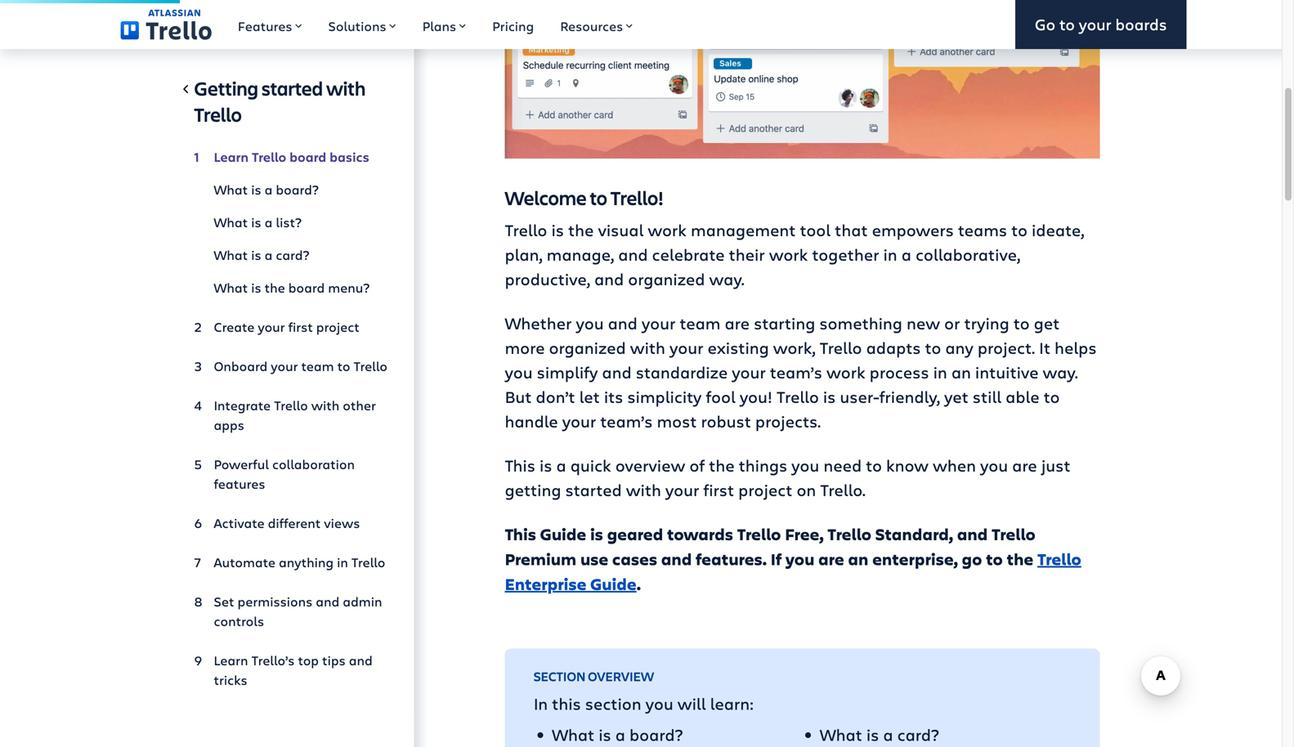 Task type: describe. For each thing, give the bounding box(es) containing it.
things
[[739, 454, 788, 476]]

this guide is geared towards trello free, trello standard, and trello premium use cases and features. if you are an enterprise, go to the
[[505, 524, 1038, 571]]

go
[[962, 548, 983, 571]]

with inside getting started with trello
[[326, 75, 366, 101]]

geared
[[607, 524, 664, 546]]

that
[[835, 219, 868, 241]]

this for this is a quick overview of the things you need to know when you are just getting started with your first project on trello.
[[505, 454, 536, 476]]

0 horizontal spatial team's
[[601, 410, 653, 432]]

1 vertical spatial what is a card?
[[820, 724, 940, 746]]

you right 'whether'
[[576, 312, 604, 334]]

fool
[[706, 386, 736, 408]]

powerful collaboration features link
[[194, 448, 388, 501]]

just
[[1042, 454, 1071, 476]]

integrate trello with other apps link
[[194, 389, 388, 442]]

organized inside welcome to trello! trello is the visual work management tool that empowers teams to ideate, plan, manage, and celebrate their work together in a collaborative, productive, and organized way.
[[628, 268, 706, 290]]

is inside whether you and your team are starting something new or trying to get more organized with your existing work, trello adapts to any project. it helps you simplify and standardize your team's work process in an intuitive way. but don't let its simplicity fool you! trello is user-friendly, yet still able to handle your team's most robust projects.
[[824, 386, 836, 408]]

what for what is the board menu? link
[[214, 279, 248, 297]]

empowers
[[872, 219, 954, 241]]

guide inside trello enterprise guide
[[591, 573, 637, 596]]

plans button
[[410, 0, 479, 49]]

when
[[933, 454, 977, 476]]

project inside the create your first project link
[[316, 318, 360, 336]]

know
[[887, 454, 929, 476]]

onboard your team to trello link
[[194, 350, 388, 383]]

adapts
[[867, 337, 921, 359]]

but
[[505, 386, 532, 408]]

what for what is a card? link at the top of page
[[214, 246, 248, 264]]

learn trello board basics link
[[194, 141, 388, 173]]

or
[[945, 312, 961, 334]]

1 vertical spatial board
[[289, 279, 325, 297]]

this
[[552, 693, 581, 715]]

project inside the this is a quick overview of the things you need to know when you are just getting started with your first project on trello.
[[739, 479, 793, 501]]

welcome to trello! trello is the visual work management tool that empowers teams to ideate, plan, manage, and celebrate their work together in a collaborative, productive, and organized way.
[[505, 185, 1085, 290]]

solutions button
[[315, 0, 410, 49]]

work inside whether you and your team are starting something new or trying to get more organized with your existing work, trello adapts to any project. it helps you simplify and standardize your team's work process in an intuitive way. but don't let its simplicity fool you! trello is user-friendly, yet still able to handle your team's most robust projects.
[[827, 361, 866, 383]]

this is a quick overview of the things you need to know when you are just getting started with your first project on trello.
[[505, 454, 1071, 501]]

their
[[729, 243, 765, 265]]

is inside this guide is geared towards trello free, trello standard, and trello premium use cases and features. if you are an enterprise, go to the
[[591, 524, 604, 546]]

anything
[[279, 554, 334, 571]]

quick
[[571, 454, 612, 476]]

projects.
[[756, 410, 821, 432]]

still
[[973, 386, 1002, 408]]

simplicity
[[628, 386, 702, 408]]

to up other
[[337, 357, 350, 375]]

cases
[[613, 548, 658, 571]]

yet
[[945, 386, 969, 408]]

organized inside whether you and your team are starting something new or trying to get more organized with your existing work, trello adapts to any project. it helps you simplify and standardize your team's work process in an intuitive way. but don't let its simplicity fool you! trello is user-friendly, yet still able to handle your team's most robust projects.
[[549, 337, 626, 359]]

standardize
[[636, 361, 728, 383]]

a view of a trello board image
[[505, 0, 1101, 159]]

this for this guide is geared towards trello free, trello standard, and trello premium use cases and features. if you are an enterprise, go to the
[[505, 524, 537, 546]]

the inside the this is a quick overview of the things you need to know when you are just getting started with your first project on trello.
[[709, 454, 735, 476]]

enterprise,
[[873, 548, 959, 571]]

your inside the this is a quick overview of the things you need to know when you are just getting started with your first project on trello.
[[666, 479, 700, 501]]

more
[[505, 337, 545, 359]]

trello inside welcome to trello! trello is the visual work management tool that empowers teams to ideate, plan, manage, and celebrate their work together in a collaborative, productive, and organized way.
[[505, 219, 548, 241]]

on
[[797, 479, 817, 501]]

started inside the this is a quick overview of the things you need to know when you are just getting started with your first project on trello.
[[566, 479, 622, 501]]

visual
[[598, 219, 644, 241]]

pricing
[[493, 17, 534, 35]]

process
[[870, 361, 930, 383]]

section
[[534, 668, 586, 685]]

learn trello board basics
[[214, 148, 370, 166]]

powerful
[[214, 456, 269, 473]]

resources
[[561, 17, 624, 35]]

permissions
[[238, 593, 313, 611]]

is inside welcome to trello! trello is the visual work management tool that empowers teams to ideate, plan, manage, and celebrate their work together in a collaborative, productive, and organized way.
[[552, 219, 564, 241]]

0 vertical spatial board
[[290, 148, 327, 166]]

create your first project
[[214, 318, 360, 336]]

go to your boards
[[1035, 14, 1168, 35]]

onboard
[[214, 357, 268, 375]]

use
[[581, 548, 609, 571]]

if
[[771, 548, 782, 571]]

trello!
[[611, 185, 664, 211]]

0 horizontal spatial in
[[337, 554, 348, 571]]

1 horizontal spatial board?
[[630, 724, 683, 746]]

onboard your team to trello
[[214, 357, 388, 375]]

to right able
[[1044, 386, 1060, 408]]

manage,
[[547, 243, 615, 265]]

getting started with trello link
[[194, 75, 388, 134]]

overview
[[616, 454, 686, 476]]

project.
[[978, 337, 1036, 359]]

are inside whether you and your team are starting something new or trying to get more organized with your existing work, trello adapts to any project. it helps you simplify and standardize your team's work process in an intuitive way. but don't let its simplicity fool you! trello is user-friendly, yet still able to handle your team's most robust projects.
[[725, 312, 750, 334]]

set
[[214, 593, 234, 611]]

section overview in this section you will learn:
[[534, 668, 754, 715]]

learn:
[[711, 693, 754, 715]]

integrate trello with other apps
[[214, 397, 376, 434]]

way. inside welcome to trello! trello is the visual work management tool that empowers teams to ideate, plan, manage, and celebrate their work together in a collaborative, productive, and organized way.
[[710, 268, 745, 290]]

set permissions and admin controls link
[[194, 586, 388, 638]]

trello inside getting started with trello
[[194, 101, 242, 127]]

0 vertical spatial board?
[[276, 181, 319, 198]]

views
[[324, 515, 360, 532]]

team inside whether you and your team are starting something new or trying to get more organized with your existing work, trello adapts to any project. it helps you simplify and standardize your team's work process in an intuitive way. but don't let its simplicity fool you! trello is user-friendly, yet still able to handle your team's most robust projects.
[[680, 312, 721, 334]]

simplify
[[537, 361, 598, 383]]

pricing link
[[479, 0, 547, 49]]

together
[[813, 243, 880, 265]]

solutions
[[328, 17, 387, 35]]

you inside section overview in this section you will learn:
[[646, 693, 674, 715]]

to left get
[[1014, 312, 1030, 334]]

is inside the this is a quick overview of the things you need to know when you are just getting started with your first project on trello.
[[540, 454, 553, 476]]

collaborative,
[[916, 243, 1021, 265]]

trello's
[[252, 652, 295, 670]]

to inside this guide is geared towards trello free, trello standard, and trello premium use cases and features. if you are an enterprise, go to the
[[987, 548, 1003, 571]]

with inside whether you and your team are starting something new or trying to get more organized with your existing work, trello adapts to any project. it helps you simplify and standardize your team's work process in an intuitive way. but don't let its simplicity fool you! trello is user-friendly, yet still able to handle your team's most robust projects.
[[630, 337, 666, 359]]

to right teams
[[1012, 219, 1028, 241]]

0 vertical spatial first
[[288, 318, 313, 336]]

first inside the this is a quick overview of the things you need to know when you are just getting started with your first project on trello.
[[704, 479, 735, 501]]

handle
[[505, 410, 558, 432]]

features.
[[696, 548, 767, 571]]

activate different views
[[214, 515, 360, 532]]

menu?
[[328, 279, 370, 297]]

trello inside trello enterprise guide
[[1038, 548, 1082, 571]]

with inside the this is a quick overview of the things you need to know when you are just getting started with your first project on trello.
[[626, 479, 662, 501]]

0 horizontal spatial work
[[648, 219, 687, 241]]

create
[[214, 318, 255, 336]]



Task type: vqa. For each thing, say whether or not it's contained in the screenshot.
the rightmost the Tara Schultz (taraschultz7) icon
no



Task type: locate. For each thing, give the bounding box(es) containing it.
with
[[326, 75, 366, 101], [630, 337, 666, 359], [311, 397, 340, 414], [626, 479, 662, 501]]

learn up 'what is a board?' link
[[214, 148, 249, 166]]

teams
[[959, 219, 1008, 241]]

work up the user-
[[827, 361, 866, 383]]

automate anything in trello
[[214, 554, 386, 571]]

are inside the this is a quick overview of the things you need to know when you are just getting started with your first project on trello.
[[1013, 454, 1038, 476]]

in inside welcome to trello! trello is the visual work management tool that empowers teams to ideate, plan, manage, and celebrate their work together in a collaborative, productive, and organized way.
[[884, 243, 898, 265]]

getting started with trello
[[194, 75, 366, 127]]

what inside 'what is a board?' link
[[214, 181, 248, 198]]

1 vertical spatial way.
[[1043, 361, 1079, 383]]

and inside learn trello's top tips and tricks
[[349, 652, 373, 670]]

are down free,
[[819, 548, 845, 571]]

0 vertical spatial way.
[[710, 268, 745, 290]]

enterprise
[[505, 573, 587, 596]]

team's down work,
[[770, 361, 823, 383]]

you!
[[740, 386, 773, 408]]

automate anything in trello link
[[194, 546, 388, 579]]

2 horizontal spatial are
[[1013, 454, 1038, 476]]

with up standardize
[[630, 337, 666, 359]]

what
[[214, 181, 248, 198], [214, 213, 248, 231], [214, 246, 248, 264], [214, 279, 248, 297], [552, 724, 595, 746], [820, 724, 863, 746]]

guide inside this guide is geared towards trello free, trello standard, and trello premium use cases and features. if you are an enterprise, go to the
[[540, 524, 587, 546]]

in inside whether you and your team are starting something new or trying to get more organized with your existing work, trello adapts to any project. it helps you simplify and standardize your team's work process in an intuitive way. but don't let its simplicity fool you! trello is user-friendly, yet still able to handle your team's most robust projects.
[[934, 361, 948, 383]]

features
[[214, 475, 265, 493]]

getting
[[194, 75, 258, 101]]

learn up tricks
[[214, 652, 248, 670]]

resources button
[[547, 0, 646, 49]]

1 vertical spatial board?
[[630, 724, 683, 746]]

1 vertical spatial team's
[[601, 410, 653, 432]]

0 horizontal spatial started
[[262, 75, 323, 101]]

0 horizontal spatial are
[[725, 312, 750, 334]]

way. inside whether you and your team are starting something new or trying to get more organized with your existing work, trello adapts to any project. it helps you simplify and standardize your team's work process in an intuitive way. but don't let its simplicity fool you! trello is user-friendly, yet still able to handle your team's most robust projects.
[[1043, 361, 1079, 383]]

1 horizontal spatial what is a card?
[[820, 724, 940, 746]]

you inside this guide is geared towards trello free, trello standard, and trello premium use cases and features. if you are an enterprise, go to the
[[786, 548, 815, 571]]

board? down section overview in this section you will learn:
[[630, 724, 683, 746]]

.
[[637, 573, 641, 596]]

tricks
[[214, 672, 248, 689]]

2 vertical spatial work
[[827, 361, 866, 383]]

0 vertical spatial are
[[725, 312, 750, 334]]

first up onboard your team to trello
[[288, 318, 313, 336]]

this inside the this is a quick overview of the things you need to know when you are just getting started with your first project on trello.
[[505, 454, 536, 476]]

1 horizontal spatial organized
[[628, 268, 706, 290]]

atlassian trello image
[[121, 9, 212, 40]]

in up yet
[[934, 361, 948, 383]]

to left any
[[926, 337, 942, 359]]

learn for learn trello's top tips and tricks
[[214, 652, 248, 670]]

guide down use
[[591, 573, 637, 596]]

1 vertical spatial team
[[301, 357, 334, 375]]

existing
[[708, 337, 770, 359]]

you left will
[[646, 693, 674, 715]]

organized up "simplify"
[[549, 337, 626, 359]]

go to your boards link
[[1016, 0, 1187, 49]]

team down the create your first project link
[[301, 357, 334, 375]]

2 vertical spatial in
[[337, 554, 348, 571]]

in
[[884, 243, 898, 265], [934, 361, 948, 383], [337, 554, 348, 571]]

will
[[678, 693, 706, 715]]

this up getting
[[505, 454, 536, 476]]

work,
[[774, 337, 816, 359]]

with down solutions
[[326, 75, 366, 101]]

new
[[907, 312, 941, 334]]

0 vertical spatial card?
[[276, 246, 310, 264]]

0 vertical spatial work
[[648, 219, 687, 241]]

with left other
[[311, 397, 340, 414]]

work up celebrate
[[648, 219, 687, 241]]

started inside getting started with trello
[[262, 75, 323, 101]]

0 vertical spatial in
[[884, 243, 898, 265]]

started
[[262, 75, 323, 101], [566, 479, 622, 501]]

board up 'what is a board?' link
[[290, 148, 327, 166]]

what is a board? inside 'what is a board?' link
[[214, 181, 319, 198]]

starting
[[754, 312, 816, 334]]

to right need
[[866, 454, 883, 476]]

the inside this guide is geared towards trello free, trello standard, and trello premium use cases and features. if you are an enterprise, go to the
[[1007, 548, 1034, 571]]

premium
[[505, 548, 577, 571]]

activate
[[214, 515, 265, 532]]

celebrate
[[652, 243, 725, 265]]

guide up premium
[[540, 524, 587, 546]]

free,
[[785, 524, 824, 546]]

0 horizontal spatial board?
[[276, 181, 319, 198]]

0 vertical spatial organized
[[628, 268, 706, 290]]

0 horizontal spatial card?
[[276, 246, 310, 264]]

tips
[[322, 652, 346, 670]]

1 vertical spatial organized
[[549, 337, 626, 359]]

started right getting
[[262, 75, 323, 101]]

1 vertical spatial are
[[1013, 454, 1038, 476]]

what inside what is a list? link
[[214, 213, 248, 231]]

let
[[580, 386, 600, 408]]

guide
[[540, 524, 587, 546], [591, 573, 637, 596]]

1 horizontal spatial what is a board?
[[552, 724, 683, 746]]

0 vertical spatial this
[[505, 454, 536, 476]]

set permissions and admin controls
[[214, 593, 382, 630]]

the inside welcome to trello! trello is the visual work management tool that empowers teams to ideate, plan, manage, and celebrate their work together in a collaborative, productive, and organized way.
[[568, 219, 594, 241]]

an
[[952, 361, 972, 383], [849, 548, 869, 571]]

2 horizontal spatial in
[[934, 361, 948, 383]]

helps
[[1055, 337, 1097, 359]]

project down things
[[739, 479, 793, 501]]

1 horizontal spatial work
[[769, 243, 808, 265]]

1 vertical spatial in
[[934, 361, 948, 383]]

to
[[1060, 14, 1076, 35], [590, 185, 608, 211], [1012, 219, 1028, 241], [1014, 312, 1030, 334], [926, 337, 942, 359], [337, 357, 350, 375], [1044, 386, 1060, 408], [866, 454, 883, 476], [987, 548, 1003, 571]]

management
[[691, 219, 796, 241]]

to left trello!
[[590, 185, 608, 211]]

something
[[820, 312, 903, 334]]

and inside set permissions and admin controls
[[316, 593, 340, 611]]

of
[[690, 454, 705, 476]]

0 vertical spatial learn
[[214, 148, 249, 166]]

are
[[725, 312, 750, 334], [1013, 454, 1038, 476], [819, 548, 845, 571]]

what for 'what is a board?' link
[[214, 181, 248, 198]]

the right the go
[[1007, 548, 1034, 571]]

1 horizontal spatial card?
[[898, 724, 940, 746]]

what is a board? up what is a list?
[[214, 181, 319, 198]]

1 horizontal spatial team
[[680, 312, 721, 334]]

in
[[534, 693, 548, 715]]

0 vertical spatial what is a card?
[[214, 246, 310, 264]]

page progress progress bar
[[0, 0, 181, 3]]

2 horizontal spatial work
[[827, 361, 866, 383]]

0 vertical spatial what is a board?
[[214, 181, 319, 198]]

is
[[251, 181, 261, 198], [251, 213, 261, 231], [552, 219, 564, 241], [251, 246, 261, 264], [251, 279, 261, 297], [824, 386, 836, 408], [540, 454, 553, 476], [591, 524, 604, 546], [599, 724, 612, 746], [867, 724, 880, 746]]

0 vertical spatial started
[[262, 75, 323, 101]]

are up existing
[[725, 312, 750, 334]]

started down the quick
[[566, 479, 622, 501]]

collaboration
[[272, 456, 355, 473]]

1 horizontal spatial guide
[[591, 573, 637, 596]]

an down any
[[952, 361, 972, 383]]

0 horizontal spatial way.
[[710, 268, 745, 290]]

you up but
[[505, 361, 533, 383]]

0 horizontal spatial team
[[301, 357, 334, 375]]

are inside this guide is geared towards trello free, trello standard, and trello premium use cases and features. if you are an enterprise, go to the
[[819, 548, 845, 571]]

a inside the this is a quick overview of the things you need to know when you are just getting started with your first project on trello.
[[557, 454, 567, 476]]

learn trello's top tips and tricks link
[[194, 645, 388, 697]]

0 horizontal spatial an
[[849, 548, 869, 571]]

to right the go
[[987, 548, 1003, 571]]

card?
[[276, 246, 310, 264], [898, 724, 940, 746]]

getting
[[505, 479, 562, 501]]

welcome
[[505, 185, 587, 211]]

automate
[[214, 554, 276, 571]]

with inside integrate trello with other apps
[[311, 397, 340, 414]]

board?
[[276, 181, 319, 198], [630, 724, 683, 746]]

1 vertical spatial work
[[769, 243, 808, 265]]

an left enterprise,
[[849, 548, 869, 571]]

you right the when
[[981, 454, 1009, 476]]

the down what is a card? link at the top of page
[[265, 279, 285, 297]]

1 horizontal spatial project
[[739, 479, 793, 501]]

activate different views link
[[194, 507, 388, 540]]

0 horizontal spatial first
[[288, 318, 313, 336]]

learn inside learn trello's top tips and tricks
[[214, 652, 248, 670]]

towards
[[667, 524, 734, 546]]

trello enterprise guide link
[[505, 548, 1082, 596]]

board down what is a card? link at the top of page
[[289, 279, 325, 297]]

controls
[[214, 613, 264, 630]]

2 learn from the top
[[214, 652, 248, 670]]

this inside this guide is geared towards trello free, trello standard, and trello premium use cases and features. if you are an enterprise, go to the
[[505, 524, 537, 546]]

team up existing
[[680, 312, 721, 334]]

way. down helps
[[1043, 361, 1079, 383]]

standard,
[[876, 524, 954, 546]]

1 horizontal spatial are
[[819, 548, 845, 571]]

get
[[1034, 312, 1060, 334]]

1 vertical spatial project
[[739, 479, 793, 501]]

need
[[824, 454, 862, 476]]

trello inside integrate trello with other apps
[[274, 397, 308, 414]]

trello.
[[821, 479, 866, 501]]

features
[[238, 17, 292, 35]]

2 this from the top
[[505, 524, 537, 546]]

the
[[568, 219, 594, 241], [265, 279, 285, 297], [709, 454, 735, 476], [1007, 548, 1034, 571]]

1 this from the top
[[505, 454, 536, 476]]

with down overview
[[626, 479, 662, 501]]

the inside what is the board menu? link
[[265, 279, 285, 297]]

0 horizontal spatial project
[[316, 318, 360, 336]]

1 vertical spatial this
[[505, 524, 537, 546]]

1 vertical spatial card?
[[898, 724, 940, 746]]

team's down its
[[601, 410, 653, 432]]

1 horizontal spatial team's
[[770, 361, 823, 383]]

way. down their
[[710, 268, 745, 290]]

what is a board? down section
[[552, 724, 683, 746]]

in down empowers
[[884, 243, 898, 265]]

a inside welcome to trello! trello is the visual work management tool that empowers teams to ideate, plan, manage, and celebrate their work together in a collaborative, productive, and organized way.
[[902, 243, 912, 265]]

what for what is a list? link
[[214, 213, 248, 231]]

0 vertical spatial guide
[[540, 524, 587, 546]]

trying
[[965, 312, 1010, 334]]

what is a board? link
[[194, 173, 388, 206]]

0 horizontal spatial what is a card?
[[214, 246, 310, 264]]

0 horizontal spatial organized
[[549, 337, 626, 359]]

1 horizontal spatial first
[[704, 479, 735, 501]]

powerful collaboration features
[[214, 456, 355, 493]]

you up on
[[792, 454, 820, 476]]

first down of
[[704, 479, 735, 501]]

the right of
[[709, 454, 735, 476]]

trello enterprise guide
[[505, 548, 1082, 596]]

way.
[[710, 268, 745, 290], [1043, 361, 1079, 383]]

0 vertical spatial an
[[952, 361, 972, 383]]

an inside this guide is geared towards trello free, trello standard, and trello premium use cases and features. if you are an enterprise, go to the
[[849, 548, 869, 571]]

1 vertical spatial guide
[[591, 573, 637, 596]]

top
[[298, 652, 319, 670]]

1 vertical spatial first
[[704, 479, 735, 501]]

1 learn from the top
[[214, 148, 249, 166]]

project down menu?
[[316, 318, 360, 336]]

what is the board menu?
[[214, 279, 370, 297]]

1 horizontal spatial started
[[566, 479, 622, 501]]

1 horizontal spatial in
[[884, 243, 898, 265]]

this
[[505, 454, 536, 476], [505, 524, 537, 546]]

1 vertical spatial started
[[566, 479, 622, 501]]

boards
[[1116, 14, 1168, 35]]

productive,
[[505, 268, 591, 290]]

to right go
[[1060, 14, 1076, 35]]

organized down celebrate
[[628, 268, 706, 290]]

what inside what is the board menu? link
[[214, 279, 248, 297]]

2 vertical spatial are
[[819, 548, 845, 571]]

1 vertical spatial what is a board?
[[552, 724, 683, 746]]

whether
[[505, 312, 572, 334]]

0 horizontal spatial guide
[[540, 524, 587, 546]]

what is a list? link
[[194, 206, 388, 239]]

to inside the this is a quick overview of the things you need to know when you are just getting started with your first project on trello.
[[866, 454, 883, 476]]

section
[[585, 693, 642, 715]]

integrate
[[214, 397, 271, 414]]

0 vertical spatial team's
[[770, 361, 823, 383]]

this up premium
[[505, 524, 537, 546]]

board? down learn trello board basics link
[[276, 181, 319, 198]]

1 horizontal spatial way.
[[1043, 361, 1079, 383]]

0 vertical spatial project
[[316, 318, 360, 336]]

1 vertical spatial learn
[[214, 652, 248, 670]]

overview
[[588, 668, 654, 685]]

an inside whether you and your team are starting something new or trying to get more organized with your existing work, trello adapts to any project. it helps you simplify and standardize your team's work process in an intuitive way. but don't let its simplicity fool you! trello is user-friendly, yet still able to handle your team's most robust projects.
[[952, 361, 972, 383]]

what inside what is a card? link
[[214, 246, 248, 264]]

a
[[265, 181, 273, 198], [265, 213, 273, 231], [902, 243, 912, 265], [265, 246, 273, 264], [557, 454, 567, 476], [616, 724, 626, 746], [884, 724, 894, 746]]

0 horizontal spatial what is a board?
[[214, 181, 319, 198]]

1 vertical spatial an
[[849, 548, 869, 571]]

in right 'anything'
[[337, 554, 348, 571]]

learn for learn trello board basics
[[214, 148, 249, 166]]

0 vertical spatial team
[[680, 312, 721, 334]]

1 horizontal spatial an
[[952, 361, 972, 383]]

you right if
[[786, 548, 815, 571]]

the up manage,
[[568, 219, 594, 241]]

don't
[[536, 386, 576, 408]]

are left just
[[1013, 454, 1038, 476]]

work down tool
[[769, 243, 808, 265]]

and
[[619, 243, 648, 265], [595, 268, 624, 290], [608, 312, 638, 334], [602, 361, 632, 383], [958, 524, 988, 546], [662, 548, 692, 571], [316, 593, 340, 611], [349, 652, 373, 670]]



